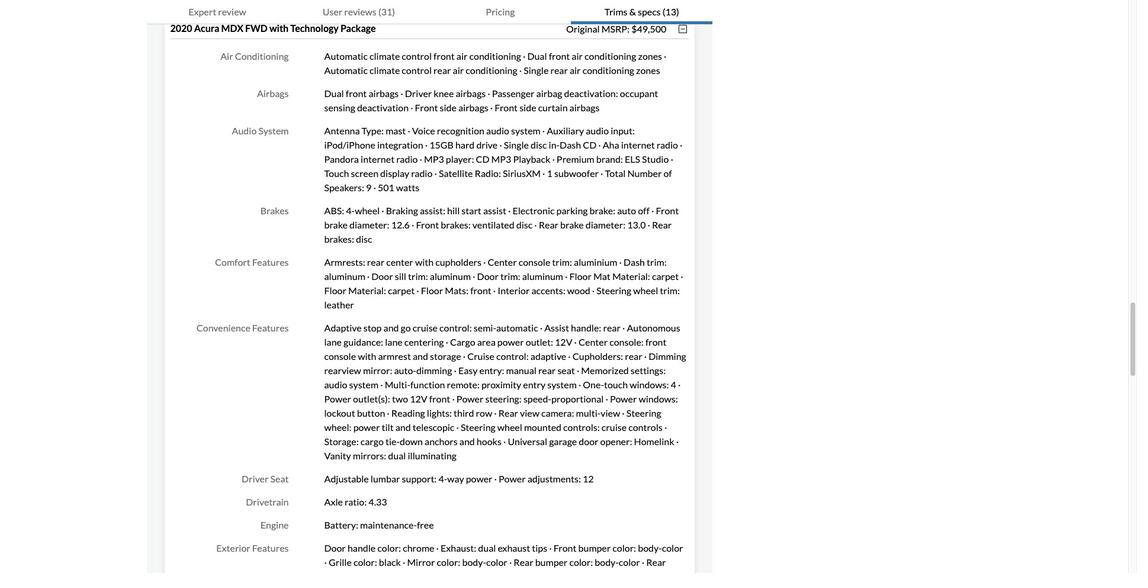 Task type: vqa. For each thing, say whether or not it's contained in the screenshot.


Task type: locate. For each thing, give the bounding box(es) containing it.
antenna
[[324, 125, 360, 136]]

features for comfort features
[[252, 256, 289, 268]]

2 vertical spatial wheel
[[497, 422, 522, 433]]

trim: right sill
[[408, 271, 428, 282]]

lumbar
[[371, 473, 400, 484]]

1 vertical spatial windows:
[[639, 393, 678, 404]]

2 features from the top
[[252, 322, 289, 333]]

telescopic
[[413, 422, 454, 433]]

carpet up 'autonomous' on the bottom right
[[652, 271, 679, 282]]

adjustable lumbar support: 4-way power · power adjustments: 12
[[324, 473, 594, 484]]

0 horizontal spatial internet
[[361, 153, 394, 165]]

trim: up 'autonomous' on the bottom right
[[660, 285, 680, 296]]

airbags up deactivation
[[369, 88, 399, 99]]

disc inside 'antenna type: mast · voice recognition audio system · auxiliary audio input: ipod/iphone integration · 15gb hard drive · single disc in-dash cd · aha internet radio · pandora internet radio · mp3 player: cd mp3 playback · premium brand: els studio · touch screen display radio · satellite radio: siriusxm · 1 subwoofer · total number of speakers: 9 · 501 watts'
[[531, 139, 547, 150]]

dual inside the automatic climate control front air conditioning · dual front air conditioning zones · automatic climate control rear air conditioning · single rear air conditioning zones
[[527, 50, 547, 62]]

power down 'button'
[[353, 422, 380, 433]]

1 vertical spatial 12v
[[410, 393, 427, 404]]

1 horizontal spatial diameter:
[[586, 219, 625, 230]]

2 view from the left
[[601, 407, 620, 419]]

abs: 4-wheel · braking assist: hill start assist · electronic parking brake: auto off · front brake diameter: 12.6 · front brakes: ventilated disc · rear brake diameter: 13.0 · rear brakes: disc
[[324, 205, 679, 245]]

1 vertical spatial console
[[324, 351, 356, 362]]

diameter:
[[349, 219, 389, 230], [586, 219, 625, 230]]

zones down $49,500
[[638, 50, 662, 62]]

cupholders:
[[573, 351, 623, 362]]

trims & specs (13) tab
[[571, 0, 713, 24]]

0 horizontal spatial 12v
[[410, 393, 427, 404]]

system up playback in the left of the page
[[511, 125, 540, 136]]

12.6
[[391, 219, 410, 230]]

0 vertical spatial driver
[[405, 88, 432, 99]]

ratio:
[[345, 496, 367, 508]]

mp3
[[424, 153, 444, 165], [491, 153, 511, 165]]

touch
[[604, 379, 628, 390]]

1 horizontal spatial internet
[[621, 139, 655, 150]]

4- inside "abs: 4-wheel · braking assist: hill start assist · electronic parking brake: auto off · front brake diameter: 12.6 · front brakes: ventilated disc · rear brake diameter: 13.0 · rear brakes: disc"
[[346, 205, 355, 216]]

power
[[497, 336, 524, 348], [353, 422, 380, 433], [466, 473, 492, 484]]

audio up drive
[[486, 125, 509, 136]]

rear
[[539, 219, 558, 230], [652, 219, 672, 230], [498, 407, 518, 419], [514, 557, 533, 568], [646, 557, 666, 568], [426, 571, 445, 573], [554, 571, 574, 573]]

1 horizontal spatial dual
[[527, 50, 547, 62]]

0 horizontal spatial wheel
[[355, 205, 380, 216]]

2 horizontal spatial with
[[415, 256, 434, 268]]

1 horizontal spatial lane
[[385, 336, 403, 348]]

number
[[627, 168, 662, 179]]

mirror
[[407, 557, 435, 568]]

0 horizontal spatial cruise
[[413, 322, 438, 333]]

air down original at the top of page
[[572, 50, 583, 62]]

mp3 down 15gb
[[424, 153, 444, 165]]

guidance:
[[344, 336, 383, 348]]

airbags up 'recognition'
[[458, 102, 488, 113]]

diameter: left 12.6
[[349, 219, 389, 230]]

single up playback in the left of the page
[[504, 139, 529, 150]]

with right fwd
[[269, 23, 289, 34]]

body-
[[638, 542, 662, 554], [462, 557, 486, 568], [595, 557, 619, 568], [503, 571, 527, 573]]

1 side from the left
[[440, 102, 457, 113]]

15gb
[[429, 139, 454, 150]]

2 mp3 from the left
[[491, 153, 511, 165]]

0 horizontal spatial aluminum
[[324, 271, 365, 282]]

steering down 'row'
[[461, 422, 496, 433]]

1 horizontal spatial mp3
[[491, 153, 511, 165]]

4- right support:
[[439, 473, 447, 484]]

12v down assist in the bottom of the page
[[555, 336, 572, 348]]

accents:
[[531, 285, 565, 296]]

0 horizontal spatial control:
[[439, 322, 472, 333]]

0 horizontal spatial door
[[324, 542, 346, 554]]

0 horizontal spatial material:
[[348, 285, 386, 296]]

0 horizontal spatial dash
[[560, 139, 581, 150]]

2 aluminum from the left
[[430, 271, 471, 282]]

rear inside armrests: rear center with cupholders · center console trim: aluminium · dash trim: aluminum · door sill trim: aluminum · door trim: aluminum · floor mat material: carpet · floor material: carpet · floor mats: front · interior accents: wood · steering wheel trim: leather
[[367, 256, 384, 268]]

door up grille
[[324, 542, 346, 554]]

lane down adaptive
[[324, 336, 342, 348]]

internet up screen
[[361, 153, 394, 165]]

1 horizontal spatial control:
[[496, 351, 529, 362]]

area
[[477, 336, 496, 348]]

1 vertical spatial wheel
[[633, 285, 658, 296]]

0 vertical spatial disc
[[531, 139, 547, 150]]

zones up occupant
[[636, 65, 660, 76]]

1 control from the top
[[402, 50, 432, 62]]

audio
[[486, 125, 509, 136], [586, 125, 609, 136], [324, 379, 347, 390]]

1 vertical spatial zones
[[636, 65, 660, 76]]

0 vertical spatial automatic
[[324, 50, 368, 62]]

autonomous
[[627, 322, 680, 333]]

0 vertical spatial internet
[[621, 139, 655, 150]]

rear inside adaptive stop and go cruise control: semi-automatic · assist handle: rear · autonomous lane guidance: lane centering · cargo area power outlet: 12v · center console: front console with armrest and storage · cruise control: adaptive · cupholders: rear · dimming rearview mirror: auto-dimming · easy entry: manual rear seat · memorized settings: audio system · multi-function remote: proximity entry system · one-touch windows: 4 · power outlet(s): two 12v front · power steering: speed-proportional · power windows: lockout button · reading lights: third row · rear view camera: multi-view · steering wheel: power tilt and telescopic · steering wheel mounted controls: cruise controls · storage: cargo tie-down anchors and hooks · universal garage door opener: homelink · vanity mirrors: dual illuminating
[[498, 407, 518, 419]]

1 horizontal spatial audio
[[486, 125, 509, 136]]

front up knee
[[434, 50, 455, 62]]

features right comfort
[[252, 256, 289, 268]]

seat
[[557, 365, 575, 376]]

wheel down 9
[[355, 205, 380, 216]]

garage
[[549, 436, 577, 447]]

2 lane from the left
[[385, 336, 403, 348]]

0 vertical spatial console
[[519, 256, 550, 268]]

bumper
[[578, 542, 611, 554], [535, 557, 568, 568]]

view down speed-
[[520, 407, 539, 419]]

brake down parking
[[560, 219, 584, 230]]

original
[[566, 23, 600, 34]]

1 horizontal spatial power
[[466, 473, 492, 484]]

1 vertical spatial climate
[[370, 65, 400, 76]]

driver inside dual front airbags · driver knee airbags · passenger airbag deactivation: occupant sensing deactivation · front side airbags · front side curtain airbags
[[405, 88, 432, 99]]

2 horizontal spatial aluminum
[[522, 271, 563, 282]]

els
[[625, 153, 640, 165]]

front right "mats:"
[[470, 285, 491, 296]]

1 spoiler from the left
[[391, 571, 419, 573]]

spoiler:
[[324, 571, 355, 573]]

audio down rearview
[[324, 379, 347, 390]]

0 vertical spatial center
[[488, 256, 517, 268]]

pricing
[[486, 6, 515, 17]]

driver
[[405, 88, 432, 99], [242, 473, 269, 484]]

2 diameter: from the left
[[586, 219, 625, 230]]

handle:
[[571, 322, 601, 333]]

1 vertical spatial automatic
[[324, 65, 368, 76]]

console up accents:
[[519, 256, 550, 268]]

0 vertical spatial bumper
[[578, 542, 611, 554]]

dual front airbags · driver knee airbags · passenger airbag deactivation: occupant sensing deactivation · front side airbags · front side curtain airbags
[[324, 88, 658, 113]]

rear down the console:
[[625, 351, 642, 362]]

1 horizontal spatial spoiler
[[447, 571, 475, 573]]

1 horizontal spatial aluminum
[[430, 271, 471, 282]]

with
[[269, 23, 289, 34], [415, 256, 434, 268], [358, 351, 376, 362]]

convenience features
[[196, 322, 289, 333]]

3 aluminum from the left
[[522, 271, 563, 282]]

1 horizontal spatial dual
[[478, 542, 496, 554]]

dual up airbag
[[527, 50, 547, 62]]

chrome
[[403, 542, 434, 554]]

occupant
[[620, 88, 658, 99]]

0 horizontal spatial 4-
[[346, 205, 355, 216]]

dual inside dual front airbags · driver knee airbags · passenger airbag deactivation: occupant sensing deactivation · front side airbags · front side curtain airbags
[[324, 88, 344, 99]]

user reviews (31) tab
[[288, 0, 430, 24]]

front up sensing
[[346, 88, 367, 99]]

adaptive
[[324, 322, 362, 333]]

front right tips
[[554, 542, 576, 554]]

power right way
[[466, 473, 492, 484]]

driver left knee
[[405, 88, 432, 99]]

1 horizontal spatial brake
[[560, 219, 584, 230]]

1 horizontal spatial 4-
[[439, 473, 447, 484]]

1 horizontal spatial console
[[519, 256, 550, 268]]

dash inside armrests: rear center with cupholders · center console trim: aluminium · dash trim: aluminum · door sill trim: aluminum · door trim: aluminum · floor mat material: carpet · floor material: carpet · floor mats: front · interior accents: wood · steering wheel trim: leather
[[624, 256, 645, 268]]

and down centering
[[413, 351, 428, 362]]

control: up manual
[[496, 351, 529, 362]]

maintenance-
[[360, 519, 417, 531]]

audio up aha
[[586, 125, 609, 136]]

system inside 'antenna type: mast · voice recognition audio system · auxiliary audio input: ipod/iphone integration · 15gb hard drive · single disc in-dash cd · aha internet radio · pandora internet radio · mp3 player: cd mp3 playback · premium brand: els studio · touch screen display radio · satellite radio: siriusxm · 1 subwoofer · total number of speakers: 9 · 501 watts'
[[511, 125, 540, 136]]

1 vertical spatial dual
[[478, 542, 496, 554]]

dual inside adaptive stop and go cruise control: semi-automatic · assist handle: rear · autonomous lane guidance: lane centering · cargo area power outlet: 12v · center console: front console with armrest and storage · cruise control: adaptive · cupholders: rear · dimming rearview mirror: auto-dimming · easy entry: manual rear seat · memorized settings: audio system · multi-function remote: proximity entry system · one-touch windows: 4 · power outlet(s): two 12v front · power steering: speed-proportional · power windows: lockout button · reading lights: third row · rear view camera: multi-view · steering wheel: power tilt and telescopic · steering wheel mounted controls: cruise controls · storage: cargo tie-down anchors and hooks · universal garage door opener: homelink · vanity mirrors: dual illuminating
[[388, 450, 406, 461]]

axle
[[324, 496, 343, 508]]

1 features from the top
[[252, 256, 289, 268]]

climate down package on the top left of the page
[[370, 50, 400, 62]]

bumper down tips
[[535, 557, 568, 568]]

0 horizontal spatial floor
[[324, 285, 346, 296]]

1 vertical spatial 4-
[[439, 473, 447, 484]]

system down seat
[[547, 379, 577, 390]]

adaptive
[[531, 351, 566, 362]]

console inside armrests: rear center with cupholders · center console trim: aluminium · dash trim: aluminum · door sill trim: aluminum · door trim: aluminum · floor mat material: carpet · floor material: carpet · floor mats: front · interior accents: wood · steering wheel trim: leather
[[519, 256, 550, 268]]

1 vertical spatial driver
[[242, 473, 269, 484]]

front
[[415, 102, 438, 113], [495, 102, 518, 113], [656, 205, 679, 216], [416, 219, 439, 230], [554, 542, 576, 554]]

0 vertical spatial 12v
[[555, 336, 572, 348]]

button
[[357, 407, 385, 419]]

0 horizontal spatial center
[[488, 256, 517, 268]]

center up the interior
[[488, 256, 517, 268]]

wheel inside adaptive stop and go cruise control: semi-automatic · assist handle: rear · autonomous lane guidance: lane centering · cargo area power outlet: 12v · center console: front console with armrest and storage · cruise control: adaptive · cupholders: rear · dimming rearview mirror: auto-dimming · easy entry: manual rear seat · memorized settings: audio system · multi-function remote: proximity entry system · one-touch windows: 4 · power outlet(s): two 12v front · power steering: speed-proportional · power windows: lockout button · reading lights: third row · rear view camera: multi-view · steering wheel: power tilt and telescopic · steering wheel mounted controls: cruise controls · storage: cargo tie-down anchors and hooks · universal garage door opener: homelink · vanity mirrors: dual illuminating
[[497, 422, 522, 433]]

audio inside adaptive stop and go cruise control: semi-automatic · assist handle: rear · autonomous lane guidance: lane centering · cargo area power outlet: 12v · center console: front console with armrest and storage · cruise control: adaptive · cupholders: rear · dimming rearview mirror: auto-dimming · easy entry: manual rear seat · memorized settings: audio system · multi-function remote: proximity entry system · one-touch windows: 4 · power outlet(s): two 12v front · power steering: speed-proportional · power windows: lockout button · reading lights: third row · rear view camera: multi-view · steering wheel: power tilt and telescopic · steering wheel mounted controls: cruise controls · storage: cargo tie-down anchors and hooks · universal garage door opener: homelink · vanity mirrors: dual illuminating
[[324, 379, 347, 390]]

spoiler
[[391, 571, 419, 573], [447, 571, 475, 573]]

and down reading
[[395, 422, 411, 433]]

single inside 'antenna type: mast · voice recognition audio system · auxiliary audio input: ipod/iphone integration · 15gb hard drive · single disc in-dash cd · aha internet radio · pandora internet radio · mp3 player: cd mp3 playback · premium brand: els studio · touch screen display radio · satellite radio: siriusxm · 1 subwoofer · total number of speakers: 9 · 501 watts'
[[504, 139, 529, 150]]

wheel inside "abs: 4-wheel · braking assist: hill start assist · electronic parking brake: auto off · front brake diameter: 12.6 · front brakes: ventilated disc · rear brake diameter: 13.0 · rear brakes: disc"
[[355, 205, 380, 216]]

cd up premium
[[583, 139, 596, 150]]

and left the "hooks"
[[459, 436, 475, 447]]

memorized
[[581, 365, 629, 376]]

passenger
[[492, 88, 534, 99]]

cargo
[[361, 436, 384, 447]]

windows: down 4
[[639, 393, 678, 404]]

1 vertical spatial with
[[415, 256, 434, 268]]

1 horizontal spatial view
[[601, 407, 620, 419]]

1 horizontal spatial brakes:
[[441, 219, 471, 230]]

0 horizontal spatial power
[[353, 422, 380, 433]]

0 horizontal spatial bumper
[[535, 557, 568, 568]]

front down knee
[[415, 102, 438, 113]]

view
[[520, 407, 539, 419], [601, 407, 620, 419]]

side down passenger
[[519, 102, 536, 113]]

2 horizontal spatial floor
[[569, 271, 592, 282]]

internet up els
[[621, 139, 655, 150]]

2 horizontal spatial wheel
[[633, 285, 658, 296]]

0 vertical spatial 4-
[[346, 205, 355, 216]]

1 vertical spatial control
[[402, 65, 432, 76]]

carpet down sill
[[388, 285, 415, 296]]

front inside armrests: rear center with cupholders · center console trim: aluminium · dash trim: aluminum · door sill trim: aluminum · door trim: aluminum · floor mat material: carpet · floor material: carpet · floor mats: front · interior accents: wood · steering wheel trim: leather
[[470, 285, 491, 296]]

1 horizontal spatial system
[[511, 125, 540, 136]]

0 vertical spatial dash
[[560, 139, 581, 150]]

with down guidance:
[[358, 351, 376, 362]]

1 vertical spatial dual
[[324, 88, 344, 99]]

brakes
[[260, 205, 289, 216]]

material: up leather
[[348, 285, 386, 296]]

floor left "mats:"
[[421, 285, 443, 296]]

0 horizontal spatial with
[[269, 23, 289, 34]]

1 automatic from the top
[[324, 50, 368, 62]]

door left sill
[[371, 271, 393, 282]]

cruise
[[413, 322, 438, 333], [602, 422, 627, 433]]

parking
[[556, 205, 588, 216]]

control: up cargo
[[439, 322, 472, 333]]

audio system
[[232, 125, 289, 136]]

0 vertical spatial control:
[[439, 322, 472, 333]]

1 vertical spatial single
[[504, 139, 529, 150]]

front down assist:
[[416, 219, 439, 230]]

0 vertical spatial brakes:
[[441, 219, 471, 230]]

brakes: down hill
[[441, 219, 471, 230]]

sill
[[395, 271, 406, 282]]

steering up controls
[[626, 407, 661, 419]]

0 horizontal spatial dual
[[324, 88, 344, 99]]

adaptive stop and go cruise control: semi-automatic · assist handle: rear · autonomous lane guidance: lane centering · cargo area power outlet: 12v · center console: front console with armrest and storage · cruise control: adaptive · cupholders: rear · dimming rearview mirror: auto-dimming · easy entry: manual rear seat · memorized settings: audio system · multi-function remote: proximity entry system · one-touch windows: 4 · power outlet(s): two 12v front · power steering: speed-proportional · power windows: lockout button · reading lights: third row · rear view camera: multi-view · steering wheel: power tilt and telescopic · steering wheel mounted controls: cruise controls · storage: cargo tie-down anchors and hooks · universal garage door opener: homelink · vanity mirrors: dual illuminating
[[324, 322, 686, 461]]

1 view from the left
[[520, 407, 539, 419]]

single up airbag
[[524, 65, 549, 76]]

floor up leather
[[324, 285, 346, 296]]

climate up deactivation
[[370, 65, 400, 76]]

steering down the "mat"
[[597, 285, 631, 296]]

dual left 'exhaust'
[[478, 542, 496, 554]]

1 horizontal spatial with
[[358, 351, 376, 362]]

features
[[252, 256, 289, 268], [252, 322, 289, 333], [252, 542, 289, 554]]

dash down auxiliary
[[560, 139, 581, 150]]

mp3 up radio:
[[491, 153, 511, 165]]

0 horizontal spatial spoiler
[[391, 571, 419, 573]]

input:
[[611, 125, 635, 136]]

features right convenience
[[252, 322, 289, 333]]

side down knee
[[440, 102, 457, 113]]

cd
[[583, 139, 596, 150], [476, 153, 489, 165]]

diameter: down brake:
[[586, 219, 625, 230]]

1 vertical spatial internet
[[361, 153, 394, 165]]

2 automatic from the top
[[324, 65, 368, 76]]

tab list
[[147, 0, 713, 24]]

climate
[[370, 50, 400, 62], [370, 65, 400, 76]]

0 vertical spatial power
[[497, 336, 524, 348]]

down
[[400, 436, 423, 447]]

aluminium
[[574, 256, 617, 268]]

dual inside door handle color: chrome · exhaust: dual exhaust tips · front bumper color: body-color · grille color: black · mirror color: body-color · rear bumper color: body-color · rear spoiler: roofline spoiler · rear spoiler color: body-color · rear trunk/liftgate: pow
[[478, 542, 496, 554]]

console
[[519, 256, 550, 268], [324, 351, 356, 362]]

0 vertical spatial climate
[[370, 50, 400, 62]]

door inside door handle color: chrome · exhaust: dual exhaust tips · front bumper color: body-color · grille color: black · mirror color: body-color · rear bumper color: body-color · rear spoiler: roofline spoiler · rear spoiler color: body-color · rear trunk/liftgate: pow
[[324, 542, 346, 554]]

aluminum up "mats:"
[[430, 271, 471, 282]]

center inside armrests: rear center with cupholders · center console trim: aluminium · dash trim: aluminum · door sill trim: aluminum · door trim: aluminum · floor mat material: carpet · floor material: carpet · floor mats: front · interior accents: wood · steering wheel trim: leather
[[488, 256, 517, 268]]

centering
[[404, 336, 444, 348]]

minus square image
[[677, 24, 689, 34]]

(13)
[[662, 6, 679, 17]]

steering
[[597, 285, 631, 296], [626, 407, 661, 419], [461, 422, 496, 433]]

&
[[629, 6, 636, 17]]

door up the interior
[[477, 271, 499, 282]]

0 horizontal spatial brake
[[324, 219, 348, 230]]

brake down abs: on the left of page
[[324, 219, 348, 230]]

trim:
[[552, 256, 572, 268], [647, 256, 667, 268], [408, 271, 428, 282], [500, 271, 520, 282], [660, 285, 680, 296]]

disc down electronic
[[516, 219, 533, 230]]

2 vertical spatial steering
[[461, 422, 496, 433]]

front inside door handle color: chrome · exhaust: dual exhaust tips · front bumper color: body-color · grille color: black · mirror color: body-color · rear bumper color: body-color · rear spoiler: roofline spoiler · rear spoiler color: body-color · rear trunk/liftgate: pow
[[554, 542, 576, 554]]

0 horizontal spatial audio
[[324, 379, 347, 390]]

1 vertical spatial cruise
[[602, 422, 627, 433]]

1 vertical spatial features
[[252, 322, 289, 333]]

console up rearview
[[324, 351, 356, 362]]

auxiliary
[[547, 125, 584, 136]]

hooks
[[477, 436, 502, 447]]

·
[[523, 50, 525, 62], [664, 50, 667, 62], [519, 65, 522, 76], [401, 88, 403, 99], [488, 88, 490, 99], [410, 102, 413, 113], [490, 102, 493, 113], [408, 125, 410, 136], [542, 125, 545, 136], [425, 139, 428, 150], [499, 139, 502, 150], [598, 139, 601, 150], [680, 139, 683, 150], [420, 153, 422, 165], [552, 153, 555, 165], [671, 153, 673, 165], [434, 168, 437, 179], [543, 168, 545, 179], [601, 168, 603, 179], [373, 182, 376, 193], [382, 205, 384, 216], [508, 205, 511, 216], [651, 205, 654, 216], [412, 219, 414, 230], [534, 219, 537, 230], [648, 219, 650, 230], [483, 256, 486, 268], [619, 256, 622, 268], [367, 271, 370, 282], [473, 271, 475, 282], [565, 271, 568, 282], [681, 271, 683, 282], [417, 285, 419, 296], [493, 285, 496, 296], [592, 285, 595, 296], [540, 322, 542, 333], [622, 322, 625, 333], [446, 336, 448, 348], [574, 336, 577, 348], [463, 351, 466, 362], [568, 351, 571, 362], [644, 351, 647, 362], [454, 365, 457, 376], [577, 365, 579, 376], [380, 379, 383, 390], [579, 379, 581, 390], [678, 379, 681, 390], [452, 393, 455, 404], [605, 393, 608, 404], [387, 407, 390, 419], [494, 407, 497, 419], [622, 407, 625, 419], [456, 422, 459, 433], [664, 422, 667, 433], [503, 436, 506, 447], [676, 436, 679, 447], [494, 473, 497, 484], [436, 542, 439, 554], [549, 542, 552, 554], [324, 557, 327, 568], [403, 557, 405, 568], [509, 557, 512, 568], [642, 557, 644, 568], [421, 571, 424, 573], [550, 571, 552, 573]]

1 horizontal spatial dash
[[624, 256, 645, 268]]

recognition
[[437, 125, 484, 136]]

spoiler down 'exhaust:'
[[447, 571, 475, 573]]

1 horizontal spatial wheel
[[497, 422, 522, 433]]

automatic down package on the top left of the page
[[324, 50, 368, 62]]

lane up armrest
[[385, 336, 403, 348]]

0 vertical spatial dual
[[388, 450, 406, 461]]

ventilated
[[472, 219, 514, 230]]

2020 acura mdx fwd with technology package
[[170, 23, 376, 34]]

1 horizontal spatial cd
[[583, 139, 596, 150]]

dash
[[560, 139, 581, 150], [624, 256, 645, 268]]

front inside dual front airbags · driver knee airbags · passenger airbag deactivation: occupant sensing deactivation · front side airbags · front side curtain airbags
[[346, 88, 367, 99]]

1 vertical spatial bumper
[[535, 557, 568, 568]]

dual up sensing
[[324, 88, 344, 99]]

axle ratio: 4.33
[[324, 496, 387, 508]]

system up outlet(s):
[[349, 379, 378, 390]]

aluminum down armrests:
[[324, 271, 365, 282]]

4-
[[346, 205, 355, 216], [439, 473, 447, 484]]

brand:
[[596, 153, 623, 165]]

0 horizontal spatial view
[[520, 407, 539, 419]]

1 vertical spatial dash
[[624, 256, 645, 268]]

wheel up universal
[[497, 422, 522, 433]]

0 horizontal spatial mp3
[[424, 153, 444, 165]]

1 horizontal spatial side
[[519, 102, 536, 113]]

and
[[383, 322, 399, 333], [413, 351, 428, 362], [395, 422, 411, 433], [459, 436, 475, 447]]

3 features from the top
[[252, 542, 289, 554]]

center
[[488, 256, 517, 268], [579, 336, 608, 348]]

air up dual front airbags · driver knee airbags · passenger airbag deactivation: occupant sensing deactivation · front side airbags · front side curtain airbags
[[456, 50, 468, 62]]

door
[[579, 436, 598, 447]]

2 brake from the left
[[560, 219, 584, 230]]

rear left the center
[[367, 256, 384, 268]]

with inside adaptive stop and go cruise control: semi-automatic · assist handle: rear · autonomous lane guidance: lane centering · cargo area power outlet: 12v · center console: front console with armrest and storage · cruise control: adaptive · cupholders: rear · dimming rearview mirror: auto-dimming · easy entry: manual rear seat · memorized settings: audio system · multi-function remote: proximity entry system · one-touch windows: 4 · power outlet(s): two 12v front · power steering: speed-proportional · power windows: lockout button · reading lights: third row · rear view camera: multi-view · steering wheel: power tilt and telescopic · steering wheel mounted controls: cruise controls · storage: cargo tie-down anchors and hooks · universal garage door opener: homelink · vanity mirrors: dual illuminating
[[358, 351, 376, 362]]



Task type: describe. For each thing, give the bounding box(es) containing it.
front right off
[[656, 205, 679, 216]]

battery: maintenance-free
[[324, 519, 434, 531]]

rear up airbag
[[550, 65, 568, 76]]

controls:
[[563, 422, 600, 433]]

conditioning
[[235, 50, 289, 62]]

conditioning up passenger
[[469, 50, 521, 62]]

user reviews (31)
[[323, 6, 395, 17]]

1 horizontal spatial carpet
[[652, 271, 679, 282]]

subwoofer
[[554, 168, 599, 179]]

power down touch
[[610, 393, 637, 404]]

tab list containing expert review
[[147, 0, 713, 24]]

playback
[[513, 153, 550, 165]]

expert
[[188, 6, 216, 17]]

front up lights:
[[429, 393, 450, 404]]

cupholders
[[435, 256, 481, 268]]

1 vertical spatial carpet
[[388, 285, 415, 296]]

0 horizontal spatial driver
[[242, 473, 269, 484]]

features for exterior features
[[252, 542, 289, 554]]

proximity
[[481, 379, 521, 390]]

2 climate from the top
[[370, 65, 400, 76]]

start
[[462, 205, 481, 216]]

air up knee
[[453, 65, 464, 76]]

airbags right knee
[[456, 88, 486, 99]]

conditioning down the msrp:
[[585, 50, 636, 62]]

package
[[340, 23, 376, 34]]

go
[[401, 322, 411, 333]]

pandora
[[324, 153, 359, 165]]

function
[[410, 379, 445, 390]]

multi-
[[385, 379, 410, 390]]

pricing tab
[[430, 0, 571, 24]]

mdx
[[221, 23, 243, 34]]

1 lane from the left
[[324, 336, 342, 348]]

deactivation
[[357, 102, 409, 113]]

(31)
[[378, 6, 395, 17]]

grille
[[329, 557, 352, 568]]

of
[[664, 168, 672, 179]]

0 horizontal spatial brakes:
[[324, 233, 354, 245]]

4
[[671, 379, 676, 390]]

rear down adaptive
[[538, 365, 556, 376]]

battery:
[[324, 519, 358, 531]]

support:
[[402, 473, 437, 484]]

reviews
[[344, 6, 377, 17]]

9
[[366, 182, 372, 193]]

expert review
[[188, 6, 246, 17]]

airbags down "deactivation:"
[[569, 102, 600, 113]]

universal
[[508, 436, 547, 447]]

total
[[605, 168, 626, 179]]

air up "deactivation:"
[[570, 65, 581, 76]]

2 horizontal spatial system
[[547, 379, 577, 390]]

1 vertical spatial material:
[[348, 285, 386, 296]]

and left go
[[383, 322, 399, 333]]

off
[[638, 205, 650, 216]]

assist
[[483, 205, 506, 216]]

steering inside armrests: rear center with cupholders · center console trim: aluminium · dash trim: aluminum · door sill trim: aluminum · door trim: aluminum · floor mat material: carpet · floor material: carpet · floor mats: front · interior accents: wood · steering wheel trim: leather
[[597, 285, 631, 296]]

with inside armrests: rear center with cupholders · center console trim: aluminium · dash trim: aluminum · door sill trim: aluminum · door trim: aluminum · floor mat material: carpet · floor material: carpet · floor mats: front · interior accents: wood · steering wheel trim: leather
[[415, 256, 434, 268]]

1 horizontal spatial 12v
[[555, 336, 572, 348]]

center inside adaptive stop and go cruise control: semi-automatic · assist handle: rear · autonomous lane guidance: lane centering · cargo area power outlet: 12v · center console: front console with armrest and storage · cruise control: adaptive · cupholders: rear · dimming rearview mirror: auto-dimming · easy entry: manual rear seat · memorized settings: audio system · multi-function remote: proximity entry system · one-touch windows: 4 · power outlet(s): two 12v front · power steering: speed-proportional · power windows: lockout button · reading lights: third row · rear view camera: multi-view · steering wheel: power tilt and telescopic · steering wheel mounted controls: cruise controls · storage: cargo tie-down anchors and hooks · universal garage door opener: homelink · vanity mirrors: dual illuminating
[[579, 336, 608, 348]]

conditioning up "deactivation:"
[[583, 65, 634, 76]]

auto
[[617, 205, 636, 216]]

1 climate from the top
[[370, 50, 400, 62]]

1 vertical spatial disc
[[516, 219, 533, 230]]

armrest
[[378, 351, 411, 362]]

2 horizontal spatial door
[[477, 271, 499, 282]]

handle
[[348, 542, 376, 554]]

2 vertical spatial power
[[466, 473, 492, 484]]

trim: up accents:
[[552, 256, 572, 268]]

ipod/iphone
[[324, 139, 375, 150]]

dimming
[[416, 365, 452, 376]]

lights:
[[427, 407, 452, 419]]

expert review tab
[[147, 0, 288, 24]]

wheel inside armrests: rear center with cupholders · center console trim: aluminium · dash trim: aluminum · door sill trim: aluminum · door trim: aluminum · floor mat material: carpet · floor material: carpet · floor mats: front · interior accents: wood · steering wheel trim: leather
[[633, 285, 658, 296]]

front down original at the top of page
[[549, 50, 570, 62]]

0 vertical spatial with
[[269, 23, 289, 34]]

assist
[[544, 322, 569, 333]]

1 horizontal spatial door
[[371, 271, 393, 282]]

settings:
[[631, 365, 666, 376]]

mast
[[386, 125, 406, 136]]

1
[[547, 168, 552, 179]]

2 spoiler from the left
[[447, 571, 475, 573]]

1 brake from the left
[[324, 219, 348, 230]]

0 vertical spatial zones
[[638, 50, 662, 62]]

1 mp3 from the left
[[424, 153, 444, 165]]

armrests:
[[324, 256, 365, 268]]

touch
[[324, 168, 349, 179]]

0 vertical spatial windows:
[[630, 379, 669, 390]]

speakers:
[[324, 182, 364, 193]]

1 vertical spatial radio
[[396, 153, 418, 165]]

console inside adaptive stop and go cruise control: semi-automatic · assist handle: rear · autonomous lane guidance: lane centering · cargo area power outlet: 12v · center console: front console with armrest and storage · cruise control: adaptive · cupholders: rear · dimming rearview mirror: auto-dimming · easy entry: manual rear seat · memorized settings: audio system · multi-function remote: proximity entry system · one-touch windows: 4 · power outlet(s): two 12v front · power steering: speed-proportional · power windows: lockout button · reading lights: third row · rear view camera: multi-view · steering wheel: power tilt and telescopic · steering wheel mounted controls: cruise controls · storage: cargo tie-down anchors and hooks · universal garage door opener: homelink · vanity mirrors: dual illuminating
[[324, 351, 356, 362]]

tie-
[[386, 436, 400, 447]]

conditioning up dual front airbags · driver knee airbags · passenger airbag deactivation: occupant sensing deactivation · front side airbags · front side curtain airbags
[[466, 65, 517, 76]]

2 control from the top
[[402, 65, 432, 76]]

premium
[[557, 153, 594, 165]]

rearview
[[324, 365, 361, 376]]

rear up the console:
[[603, 322, 621, 333]]

2 horizontal spatial audio
[[586, 125, 609, 136]]

trim: down off
[[647, 256, 667, 268]]

1 vertical spatial steering
[[626, 407, 661, 419]]

user
[[323, 6, 342, 17]]

player:
[[446, 153, 474, 165]]

2 horizontal spatial power
[[497, 336, 524, 348]]

features for convenience features
[[252, 322, 289, 333]]

0 vertical spatial cruise
[[413, 322, 438, 333]]

siriusxm
[[503, 168, 541, 179]]

auto-
[[394, 365, 416, 376]]

two
[[392, 393, 408, 404]]

exterior
[[216, 542, 250, 554]]

type:
[[362, 125, 384, 136]]

display
[[380, 168, 409, 179]]

0 horizontal spatial cd
[[476, 153, 489, 165]]

0 vertical spatial material:
[[612, 271, 650, 282]]

4.33
[[369, 496, 387, 508]]

1 vertical spatial power
[[353, 422, 380, 433]]

power up 'third'
[[457, 393, 483, 404]]

stop
[[363, 322, 382, 333]]

row
[[476, 407, 492, 419]]

front down 'autonomous' on the bottom right
[[645, 336, 667, 348]]

rear up knee
[[434, 65, 451, 76]]

review
[[218, 6, 246, 17]]

dimming
[[649, 351, 686, 362]]

comfort
[[215, 256, 250, 268]]

storage:
[[324, 436, 359, 447]]

adjustments:
[[527, 473, 581, 484]]

wheel:
[[324, 422, 352, 433]]

front down passenger
[[495, 102, 518, 113]]

comfort features
[[215, 256, 289, 268]]

anchors
[[425, 436, 458, 447]]

driver seat
[[242, 473, 289, 484]]

mirror:
[[363, 365, 392, 376]]

1 aluminum from the left
[[324, 271, 365, 282]]

deactivation:
[[564, 88, 618, 99]]

mounted
[[524, 422, 561, 433]]

entry
[[523, 379, 545, 390]]

exhaust:
[[441, 542, 476, 554]]

hard
[[455, 139, 475, 150]]

brake:
[[590, 205, 615, 216]]

airbags
[[257, 88, 289, 99]]

501
[[378, 182, 394, 193]]

2 vertical spatial radio
[[411, 168, 433, 179]]

automatic
[[496, 322, 538, 333]]

easy
[[458, 365, 478, 376]]

controls
[[628, 422, 663, 433]]

door handle color: chrome · exhaust: dual exhaust tips · front bumper color: body-color · grille color: black · mirror color: body-color · rear bumper color: body-color · rear spoiler: roofline spoiler · rear spoiler color: body-color · rear trunk/liftgate: pow
[[324, 542, 683, 573]]

power up lockout
[[324, 393, 351, 404]]

2 side from the left
[[519, 102, 536, 113]]

trims & specs (13)
[[604, 6, 679, 17]]

1 diameter: from the left
[[349, 219, 389, 230]]

camera:
[[541, 407, 574, 419]]

power down universal
[[499, 473, 526, 484]]

knee
[[434, 88, 454, 99]]

dash inside 'antenna type: mast · voice recognition audio system · auxiliary audio input: ipod/iphone integration · 15gb hard drive · single disc in-dash cd · aha internet radio · pandora internet radio · mp3 player: cd mp3 playback · premium brand: els studio · touch screen display radio · satellite radio: siriusxm · 1 subwoofer · total number of speakers: 9 · 501 watts'
[[560, 139, 581, 150]]

mat
[[593, 271, 610, 282]]

2020
[[170, 23, 192, 34]]

2 vertical spatial disc
[[356, 233, 372, 245]]

interior
[[498, 285, 530, 296]]

trim: up the interior
[[500, 271, 520, 282]]

proportional
[[551, 393, 604, 404]]

center
[[386, 256, 413, 268]]

$49,500
[[631, 23, 666, 34]]

system
[[258, 125, 289, 136]]

1 horizontal spatial floor
[[421, 285, 443, 296]]

1 horizontal spatial bumper
[[578, 542, 611, 554]]

0 horizontal spatial system
[[349, 379, 378, 390]]

illuminating
[[408, 450, 457, 461]]

single inside the automatic climate control front air conditioning · dual front air conditioning zones · automatic climate control rear air conditioning · single rear air conditioning zones
[[524, 65, 549, 76]]

0 vertical spatial cd
[[583, 139, 596, 150]]

sensing
[[324, 102, 355, 113]]

0 vertical spatial radio
[[657, 139, 678, 150]]



